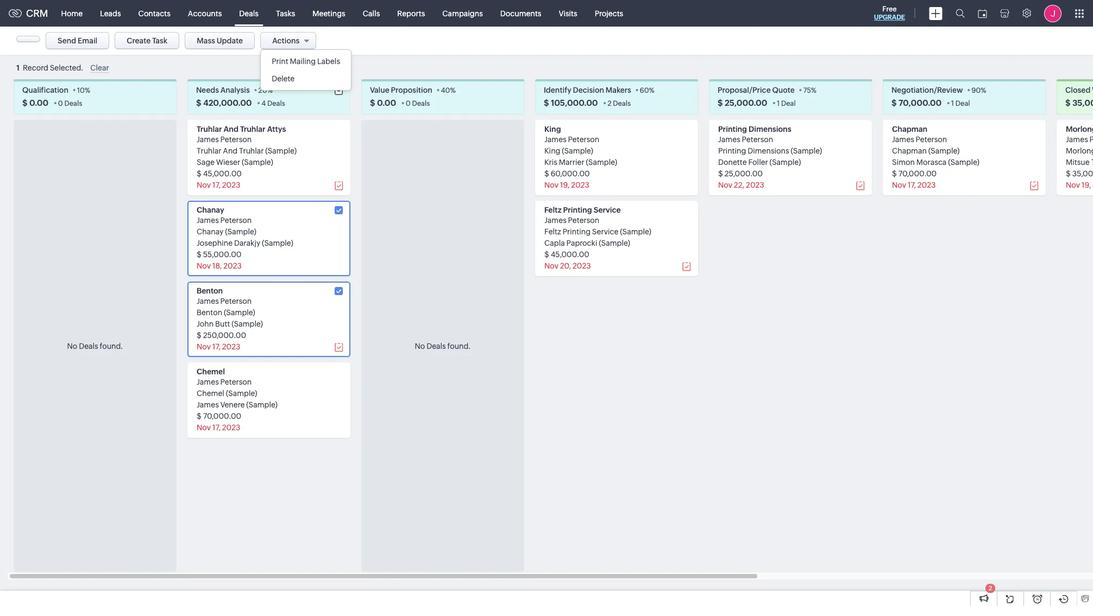 Task type: vqa. For each thing, say whether or not it's contained in the screenshot.
All
no



Task type: locate. For each thing, give the bounding box(es) containing it.
truhlar up truhlar and truhlar (sample) link
[[240, 125, 265, 134]]

contacts link
[[130, 0, 179, 26]]

campaigns
[[442, 9, 483, 18]]

0.00 down value
[[377, 98, 396, 108]]

70,000.00 inside chapman james peterson chapman (sample) simon morasca (sample) $ 70,000.00 nov 17, 2023
[[898, 170, 937, 178]]

chemel down chemel link
[[197, 390, 224, 398]]

$ inside printing dimensions james peterson printing dimensions (sample) donette foller (sample) $ 25,000.00 nov 22, 2023
[[718, 170, 723, 178]]

2 found. from the left
[[447, 342, 471, 351]]

0 down qualification
[[58, 100, 63, 108]]

1 horizontal spatial no deals found.
[[415, 342, 471, 351]]

25,000.00
[[725, 98, 767, 108], [725, 170, 763, 178]]

17, down "simon" at the right top of page
[[908, 181, 916, 190]]

1 horizontal spatial found.
[[447, 342, 471, 351]]

1 vertical spatial chanay
[[197, 228, 224, 236]]

1 horizontal spatial 0 deals
[[406, 100, 430, 108]]

2 feltz from the top
[[544, 228, 561, 236]]

1 vertical spatial morlong link
[[1066, 147, 1093, 156]]

19, down '60,000.00'
[[560, 181, 570, 190]]

peterson down truhlar and truhlar attys "link"
[[220, 135, 252, 144]]

mass update button
[[185, 32, 255, 49]]

(sample) up josephine darakjy (sample) link
[[225, 228, 256, 236]]

1 0 from the left
[[58, 100, 63, 108]]

darakjy
[[234, 239, 260, 248]]

1 vertical spatial king
[[544, 147, 560, 156]]

projects
[[595, 9, 623, 18]]

19, inside king james peterson king (sample) kris marrier (sample) $ 60,000.00 nov 19, 2023
[[560, 181, 570, 190]]

no deals found. for value proposition
[[415, 342, 471, 351]]

0 vertical spatial chemel
[[197, 368, 225, 377]]

45,000.00 down wieser at left top
[[203, 170, 242, 178]]

king up kris
[[544, 147, 560, 156]]

0 horizontal spatial $ 0.00
[[22, 98, 48, 108]]

nov inside chapman james peterson chapman (sample) simon morasca (sample) $ 70,000.00 nov 17, 2023
[[892, 181, 906, 190]]

$ down chemel (sample) link
[[197, 413, 201, 421]]

2 0 from the left
[[406, 100, 411, 108]]

70,000.00 down venere
[[203, 413, 241, 421]]

0 vertical spatial 2
[[607, 100, 611, 108]]

1 horizontal spatial deal
[[955, 100, 970, 108]]

0 vertical spatial king
[[544, 125, 561, 134]]

james up donette
[[718, 135, 740, 144]]

0 horizontal spatial deal
[[781, 100, 796, 108]]

$ inside chemel james peterson chemel (sample) james venere (sample) $ 70,000.00 nov 17, 2023
[[197, 413, 201, 421]]

6 % from the left
[[981, 87, 986, 95]]

1 down negotiation/review
[[951, 100, 954, 108]]

peterson
[[220, 135, 252, 144], [568, 135, 599, 144], [742, 135, 773, 144], [916, 135, 947, 144], [220, 216, 252, 225], [568, 216, 599, 225], [220, 297, 252, 306], [220, 378, 252, 387]]

chapman
[[892, 125, 927, 134], [892, 147, 927, 156]]

morlong
[[1066, 125, 1093, 134], [1066, 147, 1093, 156]]

70,000.00 inside chemel james peterson chemel (sample) james venere (sample) $ 70,000.00 nov 17, 2023
[[203, 413, 241, 421]]

1 vertical spatial 45,000.00
[[551, 251, 589, 259]]

1 25,000.00 from the top
[[725, 98, 767, 108]]

james down king 'link'
[[544, 135, 566, 144]]

king
[[544, 125, 561, 134], [544, 147, 560, 156]]

2 chanay from the top
[[197, 228, 224, 236]]

home link
[[52, 0, 91, 26]]

2 35,00 from the top
[[1072, 170, 1093, 178]]

0 horizontal spatial 1 deal
[[777, 100, 796, 108]]

$ inside chapman james peterson chapman (sample) simon morasca (sample) $ 70,000.00 nov 17, 2023
[[892, 170, 897, 178]]

james inside chanay james peterson chanay (sample) josephine darakjy (sample) $ 55,000.00 nov 18, 2023
[[197, 216, 219, 225]]

print
[[272, 57, 288, 66]]

1 $ 0.00 from the left
[[22, 98, 48, 108]]

1 no deals found. from the left
[[67, 342, 123, 351]]

2 no from the left
[[415, 342, 425, 351]]

1 deal for 25,000.00
[[777, 100, 796, 108]]

$ inside morlong james p morlong mitsue t $ 35,00 nov 19, 2
[[1066, 170, 1071, 178]]

0
[[58, 100, 63, 108], [406, 100, 411, 108]]

2 0 deals from the left
[[406, 100, 430, 108]]

1 vertical spatial 2
[[1093, 181, 1093, 190]]

nov down james venere (sample) link
[[197, 424, 211, 433]]

2023 down the 55,000.00
[[223, 262, 242, 271]]

0 horizontal spatial 0 deals
[[58, 100, 82, 108]]

james inside king james peterson king (sample) kris marrier (sample) $ 60,000.00 nov 19, 2023
[[544, 135, 566, 144]]

40 %
[[441, 87, 456, 95]]

$ 0.00 down qualification
[[22, 98, 48, 108]]

$ 0.00 for value proposition
[[370, 98, 396, 108]]

1 vertical spatial chapman
[[892, 147, 927, 156]]

morlong up p
[[1066, 125, 1093, 134]]

wieser
[[216, 158, 240, 167]]

$ down kris
[[544, 170, 549, 178]]

(sample) up donette foller (sample) link
[[791, 147, 822, 156]]

venere
[[220, 401, 245, 410]]

0 horizontal spatial 0
[[58, 100, 63, 108]]

0 horizontal spatial 0.00
[[29, 98, 48, 108]]

1 vertical spatial 25,000.00
[[725, 170, 763, 178]]

search image
[[956, 9, 965, 18]]

1 horizontal spatial 1
[[777, 100, 780, 108]]

nov inside morlong james p morlong mitsue t $ 35,00 nov 19, 2
[[1066, 181, 1080, 190]]

(sample) right marrier
[[586, 158, 617, 167]]

0 vertical spatial feltz
[[544, 206, 561, 215]]

1 vertical spatial benton
[[197, 309, 222, 317]]

(sample) right morasca
[[948, 158, 980, 167]]

1 1 deal from the left
[[777, 100, 796, 108]]

0 vertical spatial 45,000.00
[[203, 170, 242, 178]]

identify
[[544, 86, 571, 95]]

1 horizontal spatial 0.00
[[377, 98, 396, 108]]

$ down sage
[[197, 170, 201, 178]]

nov inside printing dimensions james peterson printing dimensions (sample) donette foller (sample) $ 25,000.00 nov 22, 2023
[[718, 181, 732, 190]]

5 % from the left
[[811, 87, 817, 95]]

feltz
[[544, 206, 561, 215], [544, 228, 561, 236]]

leads link
[[91, 0, 130, 26]]

$ down capla
[[544, 251, 549, 259]]

35,00 inside morlong james p morlong mitsue t $ 35,00 nov 19, 2
[[1072, 170, 1093, 178]]

1
[[16, 64, 20, 72], [777, 100, 780, 108], [951, 100, 954, 108]]

chemel
[[197, 368, 225, 377], [197, 390, 224, 398]]

17, inside chemel james peterson chemel (sample) james venere (sample) $ 70,000.00 nov 17, 2023
[[212, 424, 221, 433]]

kris marrier (sample) link
[[544, 158, 617, 167]]

accounts link
[[179, 0, 231, 26]]

james left p
[[1066, 135, 1088, 144]]

1 vertical spatial feltz
[[544, 228, 561, 236]]

1 vertical spatial and
[[223, 147, 238, 156]]

2 0.00 from the left
[[377, 98, 396, 108]]

45,000.00 inside 'truhlar and truhlar attys james peterson truhlar and truhlar (sample) sage wieser (sample) $ 45,000.00 nov 17, 2023'
[[203, 170, 242, 178]]

service up capla paprocki (sample) link
[[592, 228, 618, 236]]

nov left 22,
[[718, 181, 732, 190]]

2 for 2 deals
[[607, 100, 611, 108]]

found.
[[100, 342, 123, 351], [447, 342, 471, 351]]

print mailing labels
[[272, 57, 340, 66]]

10 %
[[77, 87, 90, 95]]

3 % from the left
[[450, 87, 456, 95]]

dimensions up printing dimensions (sample) link
[[749, 125, 791, 134]]

17, for chapman james peterson chapman (sample) simon morasca (sample) $ 70,000.00 nov 17, 2023
[[908, 181, 916, 190]]

$ down proposal/price
[[718, 98, 723, 108]]

nov left the 20,
[[544, 262, 558, 271]]

chanay up chanay (sample) link on the top of page
[[197, 206, 224, 215]]

2 $ 0.00 from the left
[[370, 98, 396, 108]]

and down '420,000.00'
[[224, 125, 238, 134]]

peterson inside feltz printing service james peterson feltz printing service (sample) capla paprocki (sample) $ 45,000.00 nov 20, 2023
[[568, 216, 599, 225]]

1 0 deals from the left
[[58, 100, 82, 108]]

peterson up king (sample) link
[[568, 135, 599, 144]]

peterson down feltz printing service link
[[568, 216, 599, 225]]

0 vertical spatial chapman
[[892, 125, 927, 134]]

17, for benton james peterson benton (sample) john butt (sample) $ 250,000.00 nov 17, 2023
[[212, 343, 221, 352]]

17, down 250,000.00
[[212, 343, 221, 352]]

0 vertical spatial service
[[594, 206, 621, 215]]

17, down venere
[[212, 424, 221, 433]]

1 left the 'record'
[[16, 64, 20, 72]]

2023 inside chanay james peterson chanay (sample) josephine darakjy (sample) $ 55,000.00 nov 18, 2023
[[223, 262, 242, 271]]

$ 0.00 down value
[[370, 98, 396, 108]]

2 vertical spatial 70,000.00
[[203, 413, 241, 421]]

record
[[23, 64, 48, 72]]

(sample) up the simon morasca (sample) link
[[928, 147, 960, 156]]

17, inside chapman james peterson chapman (sample) simon morasca (sample) $ 70,000.00 nov 17, 2023
[[908, 181, 916, 190]]

35,00
[[1072, 98, 1093, 108], [1072, 170, 1093, 178]]

2 no deals found. from the left
[[415, 342, 471, 351]]

nov left 18,
[[197, 262, 211, 271]]

1 35,00 from the top
[[1072, 98, 1093, 108]]

19,
[[560, 181, 570, 190], [1082, 181, 1091, 190]]

0 deals for qualification
[[58, 100, 82, 108]]

1 deal down negotiation/review
[[951, 100, 970, 108]]

0 horizontal spatial no deals found.
[[67, 342, 123, 351]]

peterson up chapman (sample) link
[[916, 135, 947, 144]]

1 deal down quote
[[777, 100, 796, 108]]

75
[[803, 87, 811, 95]]

1 horizontal spatial no
[[415, 342, 425, 351]]

$ inside benton james peterson benton (sample) john butt (sample) $ 250,000.00 nov 17, 2023
[[197, 332, 201, 340]]

17, inside benton james peterson benton (sample) john butt (sample) $ 250,000.00 nov 17, 2023
[[212, 343, 221, 352]]

1 vertical spatial morlong
[[1066, 147, 1093, 156]]

james down chemel (sample) link
[[197, 401, 219, 410]]

chapman up chapman (sample) link
[[892, 125, 927, 134]]

17, inside 'truhlar and truhlar attys james peterson truhlar and truhlar (sample) sage wieser (sample) $ 45,000.00 nov 17, 2023'
[[212, 181, 221, 190]]

p
[[1090, 135, 1093, 144]]

20 %
[[258, 87, 273, 95]]

1 vertical spatial 70,000.00
[[898, 170, 937, 178]]

2 morlong link from the top
[[1066, 147, 1093, 156]]

0 horizontal spatial 45,000.00
[[203, 170, 242, 178]]

chemel (sample) link
[[197, 390, 257, 398]]

% for value proposition
[[450, 87, 456, 95]]

19, down mitsue t link
[[1082, 181, 1091, 190]]

70,000.00 down morasca
[[898, 170, 937, 178]]

2 vertical spatial 2
[[989, 586, 992, 592]]

chapman up "simon" at the right top of page
[[892, 147, 927, 156]]

2023 down venere
[[222, 424, 240, 433]]

meetings link
[[304, 0, 354, 26]]

2023 down '60,000.00'
[[571, 181, 589, 190]]

nov down mitsue
[[1066, 181, 1080, 190]]

james down chanay link at the top left of page
[[197, 216, 219, 225]]

peterson down "printing dimensions" link at the top of page
[[742, 135, 773, 144]]

2023 down wieser at left top
[[222, 181, 240, 190]]

morlong link up p
[[1066, 125, 1093, 134]]

james down 'benton' link
[[197, 297, 219, 306]]

crm link
[[9, 8, 48, 19]]

2023 right the 20,
[[573, 262, 591, 271]]

$ down closed
[[1065, 98, 1071, 108]]

nov inside king james peterson king (sample) kris marrier (sample) $ 60,000.00 nov 19, 2023
[[544, 181, 558, 190]]

0.00 down qualification
[[29, 98, 48, 108]]

james up sage
[[197, 135, 219, 144]]

1 horizontal spatial 0
[[406, 100, 411, 108]]

printing up 'paprocki'
[[563, 228, 591, 236]]

2 deal from the left
[[955, 100, 970, 108]]

1 for $ 25,000.00
[[777, 100, 780, 108]]

chemel up chemel (sample) link
[[197, 368, 225, 377]]

$ down mitsue
[[1066, 170, 1071, 178]]

1 chanay from the top
[[197, 206, 224, 215]]

john
[[197, 320, 214, 329]]

morlong link up mitsue t link
[[1066, 147, 1093, 156]]

dimensions up donette foller (sample) link
[[748, 147, 789, 156]]

0 horizontal spatial 19,
[[560, 181, 570, 190]]

contacts
[[138, 9, 171, 18]]

$ down donette
[[718, 170, 723, 178]]

0 deals
[[58, 100, 82, 108], [406, 100, 430, 108]]

chanay
[[197, 206, 224, 215], [197, 228, 224, 236]]

0 vertical spatial 35,00
[[1072, 98, 1093, 108]]

1 found. from the left
[[100, 342, 123, 351]]

chanay link
[[197, 206, 224, 215]]

0 horizontal spatial no
[[67, 342, 77, 351]]

nov down sage
[[197, 181, 211, 190]]

2 25,000.00 from the top
[[725, 170, 763, 178]]

35,00 down mitsue t link
[[1072, 170, 1093, 178]]

%
[[85, 87, 90, 95], [267, 87, 273, 95], [450, 87, 456, 95], [649, 87, 655, 95], [811, 87, 817, 95], [981, 87, 986, 95]]

james
[[197, 135, 219, 144], [544, 135, 566, 144], [718, 135, 740, 144], [892, 135, 914, 144], [1066, 135, 1088, 144], [197, 216, 219, 225], [544, 216, 566, 225], [197, 297, 219, 306], [197, 378, 219, 387], [197, 401, 219, 410]]

0 vertical spatial morlong
[[1066, 125, 1093, 134]]

nov down '60,000.00'
[[544, 181, 558, 190]]

morasca
[[916, 158, 947, 167]]

0 vertical spatial benton
[[197, 287, 223, 296]]

$ down needs
[[196, 98, 201, 108]]

1 horizontal spatial 1 deal
[[951, 100, 970, 108]]

40
[[441, 87, 450, 95]]

2 for 2
[[989, 586, 992, 592]]

printing dimensions (sample) link
[[718, 147, 822, 156]]

2 1 deal from the left
[[951, 100, 970, 108]]

1 vertical spatial chemel
[[197, 390, 224, 398]]

morlong up mitsue t link
[[1066, 147, 1093, 156]]

campaigns link
[[434, 0, 492, 26]]

2 horizontal spatial 1
[[951, 100, 954, 108]]

0 vertical spatial morlong link
[[1066, 125, 1093, 134]]

0.00 for value proposition
[[377, 98, 396, 108]]

(sample) down 'feltz printing service (sample)' link
[[599, 239, 630, 248]]

$ inside feltz printing service james peterson feltz printing service (sample) capla paprocki (sample) $ 45,000.00 nov 20, 2023
[[544, 251, 549, 259]]

stageview
[[16, 64, 59, 73]]

% for qualification
[[85, 87, 90, 95]]

70,000.00 down negotiation/review
[[899, 98, 942, 108]]

king link
[[544, 125, 561, 134]]

0.00
[[29, 98, 48, 108], [377, 98, 396, 108]]

peterson up chemel (sample) link
[[220, 378, 252, 387]]

1 no from the left
[[67, 342, 77, 351]]

email
[[78, 36, 97, 45]]

delete
[[272, 74, 295, 83]]

70,000.00
[[899, 98, 942, 108], [898, 170, 937, 178], [203, 413, 241, 421]]

35,00 down closed
[[1072, 98, 1093, 108]]

2023 right 22,
[[746, 181, 764, 190]]

1 0.00 from the left
[[29, 98, 48, 108]]

1 horizontal spatial 2
[[989, 586, 992, 592]]

4 % from the left
[[649, 87, 655, 95]]

1 vertical spatial 35,00
[[1072, 170, 1093, 178]]

foller
[[748, 158, 768, 167]]

service up 'feltz printing service (sample)' link
[[594, 206, 621, 215]]

4 deals
[[261, 100, 285, 108]]

feltz printing service james peterson feltz printing service (sample) capla paprocki (sample) $ 45,000.00 nov 20, 2023
[[544, 206, 651, 271]]

0 horizontal spatial found.
[[100, 342, 123, 351]]

nov inside chemel james peterson chemel (sample) james venere (sample) $ 70,000.00 nov 17, 2023
[[197, 424, 211, 433]]

2 chemel from the top
[[197, 390, 224, 398]]

1 down quote
[[777, 100, 780, 108]]

create menu element
[[922, 0, 949, 26]]

75 %
[[803, 87, 817, 95]]

$ up chapman link
[[892, 98, 897, 108]]

(sample)
[[265, 147, 297, 156], [562, 147, 593, 156], [791, 147, 822, 156], [928, 147, 960, 156], [242, 158, 273, 167], [586, 158, 617, 167], [770, 158, 801, 167], [948, 158, 980, 167], [225, 228, 256, 236], [620, 228, 651, 236], [262, 239, 293, 248], [599, 239, 630, 248], [224, 309, 255, 317], [232, 320, 263, 329], [226, 390, 257, 398], [246, 401, 278, 410]]

2023
[[222, 181, 240, 190], [571, 181, 589, 190], [746, 181, 764, 190], [917, 181, 936, 190], [223, 262, 242, 271], [573, 262, 591, 271], [222, 343, 240, 352], [222, 424, 240, 433]]

60,000.00
[[551, 170, 590, 178]]

benton
[[197, 287, 223, 296], [197, 309, 222, 317]]

peterson up chanay (sample) link on the top of page
[[220, 216, 252, 225]]

0 vertical spatial 25,000.00
[[725, 98, 767, 108]]

1 morlong link from the top
[[1066, 125, 1093, 134]]

70,000.00 for chapman james peterson chapman (sample) simon morasca (sample) $ 70,000.00 nov 17, 2023
[[898, 170, 937, 178]]

chanay (sample) link
[[197, 228, 256, 236]]

found. for qualification
[[100, 342, 123, 351]]

nov inside 'truhlar and truhlar attys james peterson truhlar and truhlar (sample) sage wieser (sample) $ 45,000.00 nov 17, 2023'
[[197, 181, 211, 190]]

0 vertical spatial chanay
[[197, 206, 224, 215]]

1 horizontal spatial $ 0.00
[[370, 98, 396, 108]]

1 deal from the left
[[781, 100, 796, 108]]

0 deals down "10"
[[58, 100, 82, 108]]

0 horizontal spatial 2
[[607, 100, 611, 108]]

0 for value proposition
[[406, 100, 411, 108]]

0 vertical spatial dimensions
[[749, 125, 791, 134]]

create menu image
[[929, 7, 943, 20]]

printing
[[718, 125, 747, 134], [718, 147, 746, 156], [563, 206, 592, 215], [563, 228, 591, 236]]

reports
[[397, 9, 425, 18]]

peterson inside chemel james peterson chemel (sample) james venere (sample) $ 70,000.00 nov 17, 2023
[[220, 378, 252, 387]]

2 19, from the left
[[1082, 181, 1091, 190]]

james venere (sample) link
[[197, 401, 278, 410]]

2023 inside 'truhlar and truhlar attys james peterson truhlar and truhlar (sample) sage wieser (sample) $ 45,000.00 nov 17, 2023'
[[222, 181, 240, 190]]

19, inside morlong james p morlong mitsue t $ 35,00 nov 19, 2
[[1082, 181, 1091, 190]]

1 horizontal spatial 45,000.00
[[551, 251, 589, 259]]

2 % from the left
[[267, 87, 273, 95]]

peterson inside 'truhlar and truhlar attys james peterson truhlar and truhlar (sample) sage wieser (sample) $ 45,000.00 nov 17, 2023'
[[220, 135, 252, 144]]

1 horizontal spatial 19,
[[1082, 181, 1091, 190]]

dimensions
[[749, 125, 791, 134], [748, 147, 789, 156]]

calendar image
[[978, 9, 987, 18]]

attys
[[267, 125, 286, 134]]

$ down josephine
[[197, 251, 201, 259]]

$ down "simon" at the right top of page
[[892, 170, 897, 178]]

2 horizontal spatial 2
[[1093, 181, 1093, 190]]

1 19, from the left
[[560, 181, 570, 190]]

1 % from the left
[[85, 87, 90, 95]]

deal down quote
[[781, 100, 796, 108]]

peterson up benton (sample) link at the left of page
[[220, 297, 252, 306]]

truhlar
[[197, 125, 222, 134], [240, 125, 265, 134], [197, 147, 221, 156], [239, 147, 264, 156]]

2 king from the top
[[544, 147, 560, 156]]

55,000.00
[[203, 251, 241, 259]]

% for identify decision makers
[[649, 87, 655, 95]]



Task type: describe. For each thing, give the bounding box(es) containing it.
chapman (sample) link
[[892, 147, 960, 156]]

profile image
[[1044, 5, 1062, 22]]

truhlar and truhlar (sample) link
[[197, 147, 297, 156]]

2 morlong from the top
[[1066, 147, 1093, 156]]

upgrade
[[874, 14, 905, 21]]

analysis
[[220, 86, 250, 95]]

simon
[[892, 158, 915, 167]]

send email button
[[46, 32, 109, 49]]

accounts
[[188, 9, 222, 18]]

peterson inside king james peterson king (sample) kris marrier (sample) $ 60,000.00 nov 19, 2023
[[568, 135, 599, 144]]

1 vertical spatial service
[[592, 228, 618, 236]]

home
[[61, 9, 83, 18]]

chemel james peterson chemel (sample) james venere (sample) $ 70,000.00 nov 17, 2023
[[197, 368, 278, 433]]

10
[[77, 87, 85, 95]]

closed w $ 35,00
[[1065, 86, 1093, 108]]

truhlar and truhlar attys link
[[197, 125, 286, 134]]

peterson inside chapman james peterson chapman (sample) simon morasca (sample) $ 70,000.00 nov 17, 2023
[[916, 135, 947, 144]]

1 for $ 70,000.00
[[951, 100, 954, 108]]

paprocki
[[566, 239, 597, 248]]

negotiation/review
[[892, 86, 963, 95]]

tasks link
[[267, 0, 304, 26]]

35,00 inside closed w $ 35,00
[[1072, 98, 1093, 108]]

1 chemel from the top
[[197, 368, 225, 377]]

peterson inside printing dimensions james peterson printing dimensions (sample) donette foller (sample) $ 25,000.00 nov 22, 2023
[[742, 135, 773, 144]]

create task
[[127, 36, 167, 45]]

mass
[[197, 36, 215, 45]]

capla
[[544, 239, 565, 248]]

2023 inside chapman james peterson chapman (sample) simon morasca (sample) $ 70,000.00 nov 17, 2023
[[917, 181, 936, 190]]

send
[[58, 36, 76, 45]]

chapman james peterson chapman (sample) simon morasca (sample) $ 70,000.00 nov 17, 2023
[[892, 125, 980, 190]]

needs
[[196, 86, 219, 95]]

$ inside closed w $ 35,00
[[1065, 98, 1071, 108]]

deal for $ 70,000.00
[[955, 100, 970, 108]]

1 benton from the top
[[197, 287, 223, 296]]

2 benton from the top
[[197, 309, 222, 317]]

$ 105,000.00
[[544, 98, 598, 108]]

update
[[217, 36, 243, 45]]

0 horizontal spatial 1
[[16, 64, 20, 72]]

mailing
[[290, 57, 316, 66]]

deals link
[[231, 0, 267, 26]]

2023 inside benton james peterson benton (sample) john butt (sample) $ 250,000.00 nov 17, 2023
[[222, 343, 240, 352]]

25,000.00 inside printing dimensions james peterson printing dimensions (sample) donette foller (sample) $ 25,000.00 nov 22, 2023
[[725, 170, 763, 178]]

simon morasca (sample) link
[[892, 158, 980, 167]]

crm
[[26, 8, 48, 19]]

% for needs analysis
[[267, 87, 273, 95]]

nov inside benton james peterson benton (sample) john butt (sample) $ 250,000.00 nov 17, 2023
[[197, 343, 211, 352]]

benton link
[[197, 287, 223, 296]]

feltz printing service (sample) link
[[544, 228, 651, 236]]

leads
[[100, 9, 121, 18]]

(sample) down the attys
[[265, 147, 297, 156]]

(sample) right the darakjy
[[262, 239, 293, 248]]

reports link
[[389, 0, 434, 26]]

truhlar up sage
[[197, 147, 221, 156]]

capla paprocki (sample) link
[[544, 239, 630, 248]]

60 %
[[640, 87, 655, 95]]

$ down identify
[[544, 98, 549, 108]]

deal for $ 25,000.00
[[781, 100, 796, 108]]

free
[[882, 5, 897, 13]]

meetings
[[313, 9, 345, 18]]

james inside printing dimensions james peterson printing dimensions (sample) donette foller (sample) $ 25,000.00 nov 22, 2023
[[718, 135, 740, 144]]

search element
[[949, 0, 971, 27]]

(sample) up james venere (sample) link
[[226, 390, 257, 398]]

0 vertical spatial 70,000.00
[[899, 98, 942, 108]]

2023 inside king james peterson king (sample) kris marrier (sample) $ 60,000.00 nov 19, 2023
[[571, 181, 589, 190]]

needs analysis
[[196, 86, 250, 95]]

found. for value proposition
[[447, 342, 471, 351]]

t
[[1091, 158, 1093, 167]]

kris
[[544, 158, 557, 167]]

$ 420,000.00
[[196, 98, 252, 108]]

0.00 for qualification
[[29, 98, 48, 108]]

benton james peterson benton (sample) john butt (sample) $ 250,000.00 nov 17, 2023
[[197, 287, 263, 352]]

1 king from the top
[[544, 125, 561, 134]]

documents
[[500, 9, 541, 18]]

nov inside chanay james peterson chanay (sample) josephine darakjy (sample) $ 55,000.00 nov 18, 2023
[[197, 262, 211, 271]]

printing up 'feltz printing service (sample)' link
[[563, 206, 592, 215]]

james inside 'truhlar and truhlar attys james peterson truhlar and truhlar (sample) sage wieser (sample) $ 45,000.00 nov 17, 2023'
[[197, 135, 219, 144]]

morlong james p morlong mitsue t $ 35,00 nov 19, 2
[[1066, 125, 1093, 190]]

calls
[[363, 9, 380, 18]]

james inside benton james peterson benton (sample) john butt (sample) $ 250,000.00 nov 17, 2023
[[197, 297, 219, 306]]

1 vertical spatial dimensions
[[748, 147, 789, 156]]

17, for chemel james peterson chemel (sample) james venere (sample) $ 70,000.00 nov 17, 2023
[[212, 424, 221, 433]]

0 for qualification
[[58, 100, 63, 108]]

actions
[[272, 36, 300, 45]]

$ down qualification
[[22, 98, 27, 108]]

donette
[[718, 158, 747, 167]]

documents link
[[492, 0, 550, 26]]

% for proposal/price quote
[[811, 87, 817, 95]]

king james peterson king (sample) kris marrier (sample) $ 60,000.00 nov 19, 2023
[[544, 125, 617, 190]]

no deals found. for qualification
[[67, 342, 123, 351]]

james inside feltz printing service james peterson feltz printing service (sample) capla paprocki (sample) $ 45,000.00 nov 20, 2023
[[544, 216, 566, 225]]

no for qualification
[[67, 342, 77, 351]]

printing up donette
[[718, 147, 746, 156]]

john butt (sample) link
[[197, 320, 263, 329]]

feltz printing service link
[[544, 206, 621, 215]]

1 morlong from the top
[[1066, 125, 1093, 134]]

105,000.00
[[551, 98, 598, 108]]

chapman link
[[892, 125, 927, 134]]

josephine darakjy (sample) link
[[197, 239, 293, 248]]

peterson inside chanay james peterson chanay (sample) josephine darakjy (sample) $ 55,000.00 nov 18, 2023
[[220, 216, 252, 225]]

josephine
[[197, 239, 233, 248]]

(sample) up capla paprocki (sample) link
[[620, 228, 651, 236]]

(sample) down truhlar and truhlar (sample) link
[[242, 158, 273, 167]]

king (sample) link
[[544, 147, 593, 156]]

$ inside 'truhlar and truhlar attys james peterson truhlar and truhlar (sample) sage wieser (sample) $ 45,000.00 nov 17, 2023'
[[197, 170, 201, 178]]

(sample) right venere
[[246, 401, 278, 410]]

1 feltz from the top
[[544, 206, 561, 215]]

donette foller (sample) link
[[718, 158, 801, 167]]

$ inside king james peterson king (sample) kris marrier (sample) $ 60,000.00 nov 19, 2023
[[544, 170, 549, 178]]

$ 25,000.00
[[718, 98, 767, 108]]

free upgrade
[[874, 5, 905, 21]]

truhlar down "$ 420,000.00"
[[197, 125, 222, 134]]

(sample) down printing dimensions (sample) link
[[770, 158, 801, 167]]

printing down $ 25,000.00
[[718, 125, 747, 134]]

no for value proposition
[[415, 342, 425, 351]]

2 chapman from the top
[[892, 147, 927, 156]]

printing dimensions james peterson printing dimensions (sample) donette foller (sample) $ 25,000.00 nov 22, 2023
[[718, 125, 822, 190]]

% for negotiation/review
[[981, 87, 986, 95]]

proposition
[[391, 86, 432, 95]]

task
[[152, 36, 167, 45]]

2 deals
[[607, 100, 631, 108]]

calls link
[[354, 0, 389, 26]]

$ down value
[[370, 98, 375, 108]]

send email
[[58, 36, 97, 45]]

0 vertical spatial and
[[224, 125, 238, 134]]

sage wieser (sample) link
[[197, 158, 273, 167]]

420,000.00
[[203, 98, 252, 108]]

(sample) down benton (sample) link at the left of page
[[232, 320, 263, 329]]

2023 inside feltz printing service james peterson feltz printing service (sample) capla paprocki (sample) $ 45,000.00 nov 20, 2023
[[573, 262, 591, 271]]

makers
[[606, 86, 631, 95]]

james inside chapman james peterson chapman (sample) simon morasca (sample) $ 70,000.00 nov 17, 2023
[[892, 135, 914, 144]]

printing dimensions link
[[718, 125, 791, 134]]

60
[[640, 87, 649, 95]]

(sample) up john butt (sample) link
[[224, 309, 255, 317]]

profile element
[[1038, 0, 1068, 26]]

2023 inside printing dimensions james peterson printing dimensions (sample) donette foller (sample) $ 25,000.00 nov 22, 2023
[[746, 181, 764, 190]]

$ 70,000.00
[[892, 98, 942, 108]]

1 chapman from the top
[[892, 125, 927, 134]]

250,000.00
[[203, 332, 246, 340]]

90 %
[[971, 87, 986, 95]]

truhlar up sage wieser (sample) link
[[239, 147, 264, 156]]

1 deal for 70,000.00
[[951, 100, 970, 108]]

james down chemel link
[[197, 378, 219, 387]]

james inside morlong james p morlong mitsue t $ 35,00 nov 19, 2
[[1066, 135, 1088, 144]]

peterson inside benton james peterson benton (sample) john butt (sample) $ 250,000.00 nov 17, 2023
[[220, 297, 252, 306]]

truhlar and truhlar attys james peterson truhlar and truhlar (sample) sage wieser (sample) $ 45,000.00 nov 17, 2023
[[197, 125, 297, 190]]

$ inside chanay james peterson chanay (sample) josephine darakjy (sample) $ 55,000.00 nov 18, 2023
[[197, 251, 201, 259]]

2023 inside chemel james peterson chemel (sample) james venere (sample) $ 70,000.00 nov 17, 2023
[[222, 424, 240, 433]]

decision
[[573, 86, 604, 95]]

w
[[1092, 86, 1093, 95]]

2 inside morlong james p morlong mitsue t $ 35,00 nov 19, 2
[[1093, 181, 1093, 190]]

closed
[[1065, 86, 1091, 95]]

value
[[370, 86, 389, 95]]

marrier
[[559, 158, 584, 167]]

(sample) up kris marrier (sample) link
[[562, 147, 593, 156]]

$ 0.00 for qualification
[[22, 98, 48, 108]]

nov inside feltz printing service james peterson feltz printing service (sample) capla paprocki (sample) $ 45,000.00 nov 20, 2023
[[544, 262, 558, 271]]

mitsue t link
[[1066, 158, 1093, 167]]

70,000.00 for chemel james peterson chemel (sample) james venere (sample) $ 70,000.00 nov 17, 2023
[[203, 413, 241, 421]]

45,000.00 inside feltz printing service james peterson feltz printing service (sample) capla paprocki (sample) $ 45,000.00 nov 20, 2023
[[551, 251, 589, 259]]

butt
[[215, 320, 230, 329]]

0 deals for value proposition
[[406, 100, 430, 108]]



